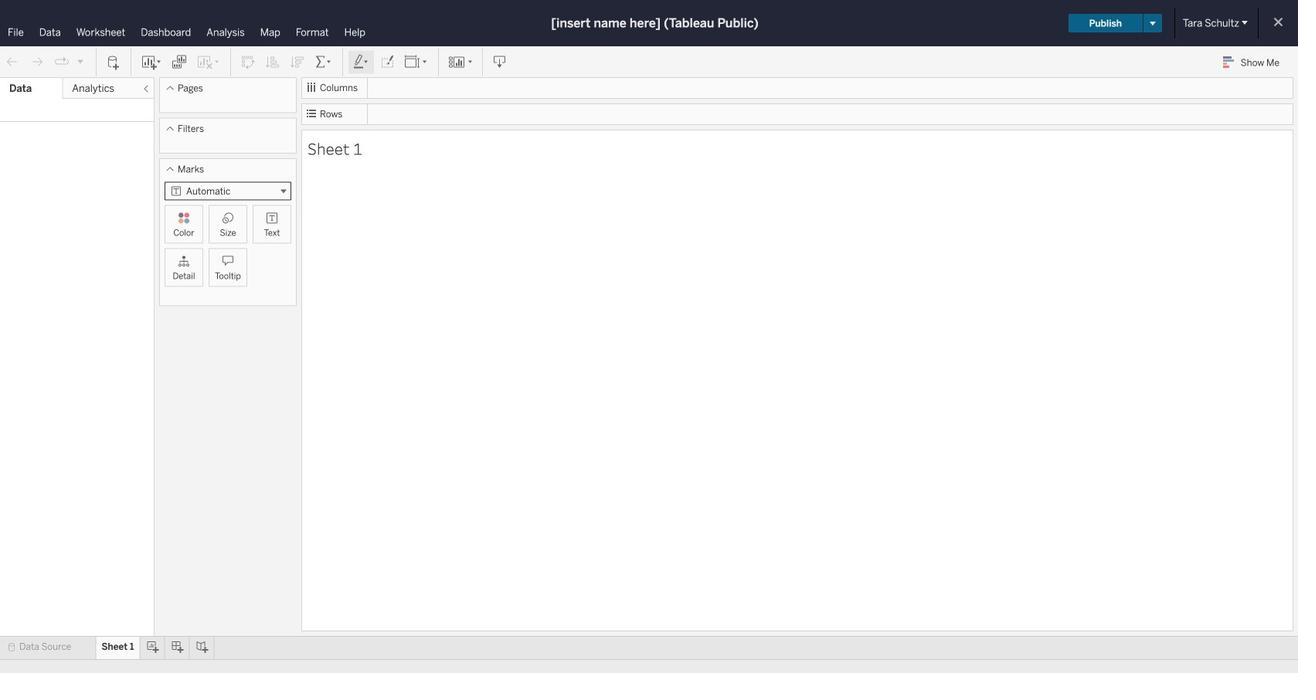 Task type: locate. For each thing, give the bounding box(es) containing it.
download image
[[492, 54, 508, 70]]

collapse image
[[141, 84, 151, 94]]

replay animation image
[[54, 54, 70, 70], [76, 57, 85, 66]]

clear sheet image
[[196, 54, 221, 70]]

1 horizontal spatial replay animation image
[[76, 57, 85, 66]]

fit image
[[404, 54, 429, 70]]

replay animation image left 'new data source' image
[[76, 57, 85, 66]]

0 horizontal spatial replay animation image
[[54, 54, 70, 70]]

totals image
[[315, 54, 333, 70]]

new data source image
[[106, 54, 121, 70]]

redo image
[[29, 54, 45, 70]]

replay animation image right redo image
[[54, 54, 70, 70]]



Task type: describe. For each thing, give the bounding box(es) containing it.
format workbook image
[[379, 54, 395, 70]]

show/hide cards image
[[448, 54, 473, 70]]

highlight image
[[352, 54, 370, 70]]

new worksheet image
[[141, 54, 162, 70]]

duplicate image
[[172, 54, 187, 70]]

undo image
[[5, 54, 20, 70]]

sort descending image
[[290, 54, 305, 70]]

sort ascending image
[[265, 54, 281, 70]]

swap rows and columns image
[[240, 54, 256, 70]]



Task type: vqa. For each thing, say whether or not it's contained in the screenshot.
Explore associated with Explore how-to videos, sample data, and community resources to help you get started or to take your skills to the next level.
no



